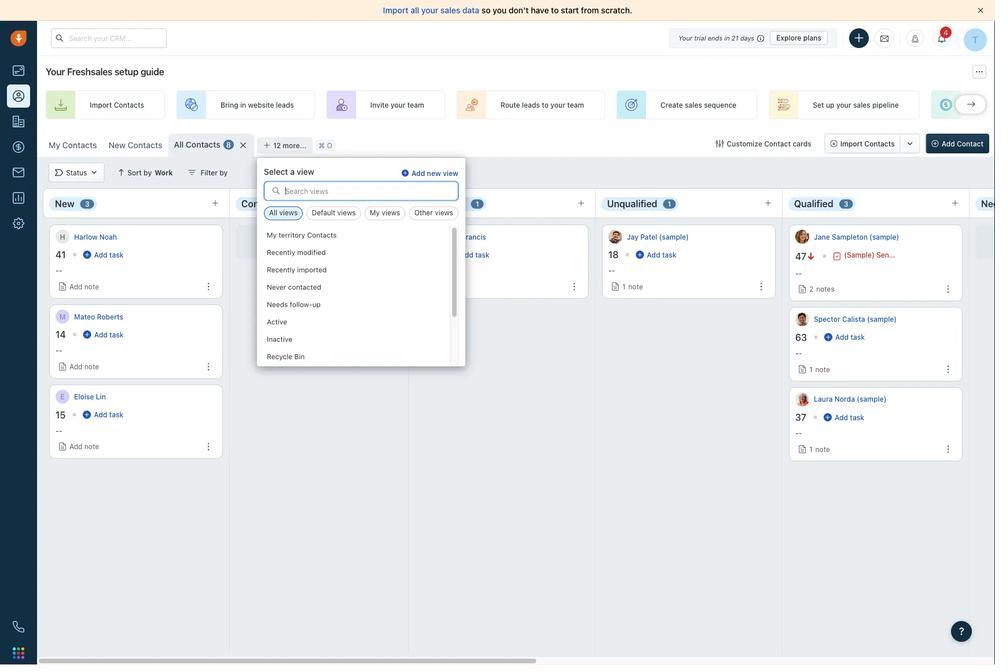 Task type: locate. For each thing, give the bounding box(es) containing it.
add contact down add d link
[[942, 140, 984, 148]]

1 recently from the top
[[267, 248, 295, 256]]

add task for 37
[[835, 413, 865, 422]]

0 vertical spatial in
[[725, 34, 730, 42]]

2 horizontal spatial my
[[370, 209, 380, 217]]

0 horizontal spatial to
[[542, 101, 549, 109]]

contacts up modified
[[307, 231, 337, 239]]

website
[[248, 101, 274, 109]]

1 for 37
[[810, 445, 813, 453]]

1 horizontal spatial contact
[[765, 140, 791, 148]]

recently for recently imported
[[267, 266, 295, 274]]

2 3 from the left
[[844, 200, 849, 208]]

views
[[279, 209, 298, 217], [338, 209, 356, 217], [382, 209, 400, 217], [435, 209, 453, 217]]

import contacts inside button
[[841, 140, 895, 148]]

set up your sales pipeline link
[[769, 90, 920, 119]]

views inside "button"
[[435, 209, 453, 217]]

0 horizontal spatial view
[[297, 167, 314, 176]]

container_wx8msf4aqz5i3rn1 image
[[90, 169, 98, 177], [293, 238, 301, 246], [83, 251, 91, 259], [83, 411, 91, 419], [824, 413, 832, 422]]

your right set
[[837, 101, 852, 109]]

0 horizontal spatial sales
[[441, 6, 461, 15]]

-- down 37 at the bottom
[[796, 429, 802, 437]]

create
[[661, 101, 683, 109]]

-- down 41
[[56, 267, 62, 275]]

in right bring
[[240, 101, 246, 109]]

select
[[264, 167, 288, 176]]

2 horizontal spatial contact
[[957, 140, 984, 148]]

bring in website leads link
[[177, 90, 315, 119]]

explore
[[777, 34, 802, 42]]

1 add note from the top
[[70, 283, 99, 291]]

add note for 41
[[70, 283, 99, 291]]

to
[[551, 6, 559, 15], [542, 101, 549, 109]]

0 vertical spatial your
[[679, 34, 693, 42]]

0
[[298, 200, 302, 208]]

1 vertical spatial add contact
[[304, 238, 346, 246]]

add task for 41
[[94, 251, 124, 259]]

contact
[[765, 140, 791, 148], [957, 140, 984, 148], [319, 238, 346, 246]]

container_wx8msf4aqz5i3rn1 image down eloise lin link
[[83, 411, 91, 419]]

container_wx8msf4aqz5i3rn1 image down laura
[[824, 413, 832, 422]]

1 vertical spatial import
[[90, 101, 112, 109]]

0 horizontal spatial your
[[46, 66, 65, 77]]

views right default
[[338, 209, 356, 217]]

0 horizontal spatial eloise
[[74, 393, 94, 401]]

1 horizontal spatial my
[[267, 231, 277, 239]]

other
[[415, 209, 433, 217]]

⌘
[[319, 141, 325, 149]]

new
[[109, 140, 126, 150], [55, 198, 75, 209]]

1 horizontal spatial 3
[[844, 200, 849, 208]]

neg
[[982, 198, 996, 209]]

in left "21"
[[725, 34, 730, 42]]

1 add note button from the top
[[56, 279, 102, 295]]

0 horizontal spatial by
[[144, 169, 152, 177]]

task for 63
[[851, 333, 865, 342]]

1 note
[[623, 283, 643, 291], [810, 365, 830, 373], [810, 445, 830, 453]]

views for other views
[[435, 209, 453, 217]]

sequence
[[704, 101, 737, 109]]

views right other
[[435, 209, 453, 217]]

1 horizontal spatial leads
[[522, 101, 540, 109]]

contact for container_wx8msf4aqz5i3rn1 image above recently modified
[[319, 238, 346, 246]]

customize
[[727, 140, 763, 148]]

1 horizontal spatial your
[[679, 34, 693, 42]]

1 note down jay
[[623, 283, 643, 291]]

don't
[[509, 6, 529, 15]]

a
[[290, 167, 295, 176]]

1 horizontal spatial view
[[443, 169, 459, 177]]

to right route at the top right of the page
[[542, 101, 549, 109]]

import contacts for 'import contacts' button
[[841, 140, 895, 148]]

0 vertical spatial recently
[[267, 248, 295, 256]]

import left all
[[383, 6, 409, 15]]

container_wx8msf4aqz5i3rn1 image down harlow
[[83, 251, 91, 259]]

contacts down pipeline
[[865, 140, 895, 148]]

1 vertical spatial my
[[370, 209, 380, 217]]

jay patel (sample) link
[[627, 232, 689, 242]]

new down import contacts link
[[109, 140, 126, 150]]

my up status "dropdown button"
[[49, 140, 60, 150]]

0 horizontal spatial all
[[174, 140, 184, 149]]

1 down l icon
[[810, 445, 813, 453]]

add down jay patel (sample) link
[[647, 251, 661, 259]]

1 vertical spatial up
[[312, 300, 321, 308]]

1 vertical spatial all
[[269, 209, 277, 217]]

leads right the website
[[276, 101, 294, 109]]

eloise left lin at the left of page
[[74, 393, 94, 401]]

add contact button
[[927, 134, 990, 153]]

0 horizontal spatial my
[[49, 140, 60, 150]]

note button
[[422, 279, 459, 295]]

2 vertical spatial 1 note
[[810, 445, 830, 453]]

your
[[422, 6, 439, 15], [391, 101, 406, 109], [551, 101, 566, 109], [837, 101, 852, 109]]

plans
[[804, 34, 822, 42]]

1 note up laura
[[810, 365, 830, 373]]

1 for 63
[[810, 365, 813, 373]]

bin
[[294, 352, 305, 361]]

what's new image
[[912, 35, 920, 43]]

2 horizontal spatial sales
[[854, 101, 871, 109]]

(sample) right calista
[[868, 315, 897, 324]]

harlow
[[74, 233, 98, 241]]

2 add note button from the top
[[56, 359, 102, 375]]

add task down lin at the left of page
[[94, 411, 123, 419]]

container_wx8msf4aqz5i3rn1 image inside customize contact cards button
[[716, 140, 724, 148]]

3 add note from the top
[[70, 443, 99, 451]]

add note button down 15
[[56, 439, 102, 455]]

note up the eloise lin at bottom
[[84, 363, 99, 371]]

leads right route at the top right of the page
[[522, 101, 540, 109]]

add note button for 14
[[56, 359, 102, 375]]

import all your sales data so you don't have to start from scratch.
[[383, 6, 633, 15]]

contacts inside button
[[865, 140, 895, 148]]

container_wx8msf4aqz5i3rn1 image left status
[[55, 169, 63, 177]]

active
[[267, 318, 287, 326]]

sales left the data
[[441, 6, 461, 15]]

by for filter
[[220, 169, 228, 177]]

container_wx8msf4aqz5i3rn1 image for 41
[[83, 251, 91, 259]]

filter
[[201, 169, 218, 177]]

contacts up status
[[62, 140, 97, 150]]

all views button
[[264, 206, 303, 220]]

task down 'spector calista (sample)' link
[[851, 333, 865, 342]]

task down jay patel (sample) link
[[663, 251, 677, 259]]

1 leads from the left
[[276, 101, 294, 109]]

1 up l icon
[[810, 365, 813, 373]]

0 horizontal spatial contact
[[319, 238, 346, 246]]

recently up never
[[267, 266, 295, 274]]

freshworks switcher image
[[13, 648, 24, 659]]

1 team from the left
[[408, 101, 424, 109]]

3 for new
[[85, 200, 90, 208]]

leads
[[276, 101, 294, 109], [522, 101, 540, 109]]

jane sampleton (sample)
[[814, 233, 900, 241]]

task down the laura norda (sample) link
[[850, 413, 865, 422]]

import
[[383, 6, 409, 15], [90, 101, 112, 109], [841, 140, 863, 148]]

views for my views
[[382, 209, 400, 217]]

add note up the eloise lin at bottom
[[70, 363, 99, 371]]

filter by
[[201, 169, 228, 177]]

views for default views
[[338, 209, 356, 217]]

import contacts down the set up your sales pipeline
[[841, 140, 895, 148]]

view for add new view
[[443, 169, 459, 177]]

add note down eloise lin link
[[70, 443, 99, 451]]

2 add note from the top
[[70, 363, 99, 371]]

0 horizontal spatial team
[[408, 101, 424, 109]]

1 vertical spatial your
[[46, 66, 65, 77]]

container_wx8msf4aqz5i3rn1 image
[[716, 140, 724, 148], [55, 169, 63, 177], [188, 169, 196, 177], [449, 251, 457, 259], [636, 251, 644, 259], [834, 252, 842, 260], [83, 331, 91, 339], [825, 333, 833, 342]]

your left freshsales at the left of page
[[46, 66, 65, 77]]

never
[[267, 283, 286, 291]]

0 horizontal spatial up
[[312, 300, 321, 308]]

0 horizontal spatial import
[[90, 101, 112, 109]]

add note button up mateo
[[56, 279, 102, 295]]

add contact up modified
[[304, 238, 346, 246]]

1 for 18
[[623, 283, 626, 291]]

eloise lin
[[74, 393, 106, 401]]

1 horizontal spatial import contacts
[[841, 140, 895, 148]]

12
[[273, 141, 281, 149]]

1 3 from the left
[[85, 200, 90, 208]]

route leads to your team link
[[457, 90, 605, 119]]

3
[[85, 200, 90, 208], [844, 200, 849, 208]]

you
[[493, 6, 507, 15]]

contact left cards
[[765, 140, 791, 148]]

note down laura
[[816, 445, 830, 453]]

0 vertical spatial import
[[383, 6, 409, 15]]

by right filter
[[220, 169, 228, 177]]

up right set
[[827, 101, 835, 109]]

j image
[[609, 230, 623, 244]]

add note button for 41
[[56, 279, 102, 295]]

eloise
[[440, 233, 460, 241], [74, 393, 94, 401]]

harlow noah link
[[74, 232, 117, 242]]

sales right create
[[685, 101, 703, 109]]

add task down calista
[[836, 333, 865, 342]]

views down 0
[[279, 209, 298, 217]]

interested
[[421, 198, 465, 209]]

-- down "14"
[[56, 347, 62, 355]]

-- for 37
[[796, 429, 802, 437]]

container_wx8msf4aqz5i3rn1 image down the sampleton
[[834, 252, 842, 260]]

note down eloise francis link
[[442, 283, 456, 291]]

2 horizontal spatial import
[[841, 140, 863, 148]]

start
[[561, 6, 579, 15]]

(sample) right norda
[[857, 395, 887, 404]]

1 vertical spatial add note
[[70, 363, 99, 371]]

0 vertical spatial add note button
[[56, 279, 102, 295]]

my down search views "search box"
[[370, 209, 380, 217]]

task
[[109, 251, 124, 259], [476, 251, 490, 259], [663, 251, 677, 259], [109, 331, 124, 339], [851, 333, 865, 342], [109, 411, 123, 419], [850, 413, 865, 422]]

create sales sequence link
[[617, 90, 758, 119]]

1 horizontal spatial eloise
[[440, 233, 460, 241]]

0 horizontal spatial import contacts
[[90, 101, 144, 109]]

views left other
[[382, 209, 400, 217]]

note inside note button
[[442, 283, 456, 291]]

patel
[[641, 233, 658, 241]]

contact inside customize contact cards button
[[765, 140, 791, 148]]

2 recently from the top
[[267, 266, 295, 274]]

mateo roberts link
[[74, 312, 123, 322]]

Search your CRM... text field
[[51, 28, 167, 48]]

container_wx8msf4aqz5i3rn1 image inside status "dropdown button"
[[90, 169, 98, 177]]

add note for 15
[[70, 443, 99, 451]]

my left territory
[[267, 231, 277, 239]]

0 vertical spatial my
[[49, 140, 60, 150]]

1 vertical spatial recently
[[267, 266, 295, 274]]

modified
[[297, 248, 326, 256]]

add contact inside button
[[942, 140, 984, 148]]

invite your team link
[[327, 90, 445, 119]]

2 vertical spatial add note
[[70, 443, 99, 451]]

1 note for 63
[[810, 365, 830, 373]]

add task down the francis
[[460, 251, 490, 259]]

by right "sort"
[[144, 169, 152, 177]]

-- for 14
[[56, 347, 62, 355]]

sales for set
[[854, 101, 871, 109]]

view for select a view
[[297, 167, 314, 176]]

1 vertical spatial import contacts
[[841, 140, 895, 148]]

container_wx8msf4aqz5i3rn1 image left filter
[[188, 169, 196, 177]]

0 vertical spatial new
[[109, 140, 126, 150]]

1 horizontal spatial all
[[269, 209, 277, 217]]

1 vertical spatial 1 note
[[810, 365, 830, 373]]

add task
[[94, 251, 124, 259], [460, 251, 490, 259], [647, 251, 677, 259], [94, 331, 124, 339], [836, 333, 865, 342], [94, 411, 123, 419], [835, 413, 865, 422]]

container_wx8msf4aqz5i3rn1 image left customize at the top right
[[716, 140, 724, 148]]

container_wx8msf4aqz5i3rn1 image for 15
[[83, 411, 91, 419]]

up inside "set up your sales pipeline" link
[[827, 101, 835, 109]]

import down 'your freshsales setup guide'
[[90, 101, 112, 109]]

imported
[[297, 266, 327, 274]]

(sample) for 63
[[868, 315, 897, 324]]

scratch.
[[601, 6, 633, 15]]

note up laura
[[816, 365, 830, 373]]

1 vertical spatial add note button
[[56, 359, 102, 375]]

from
[[581, 6, 599, 15]]

status button
[[49, 163, 104, 182]]

add left new
[[412, 169, 425, 177]]

0 horizontal spatial new
[[55, 198, 75, 209]]

calista
[[843, 315, 866, 324]]

0 vertical spatial add contact
[[942, 140, 984, 148]]

my for my territory contacts
[[267, 231, 277, 239]]

2 vertical spatial import
[[841, 140, 863, 148]]

norda
[[835, 395, 855, 404]]

1 vertical spatial in
[[240, 101, 246, 109]]

add left d
[[976, 101, 989, 109]]

1 horizontal spatial by
[[220, 169, 228, 177]]

sort
[[128, 169, 142, 177]]

eloise inside eloise lin link
[[74, 393, 94, 401]]

add task for 14
[[94, 331, 124, 339]]

0 horizontal spatial 3
[[85, 200, 90, 208]]

(sample) for 37
[[857, 395, 887, 404]]

all for views
[[269, 209, 277, 217]]

1 horizontal spatial add contact
[[942, 140, 984, 148]]

1 note for 18
[[623, 283, 643, 291]]

2 by from the left
[[220, 169, 228, 177]]

⌘ o
[[319, 141, 332, 149]]

view
[[297, 167, 314, 176], [443, 169, 459, 177]]

spector calista (sample)
[[814, 315, 897, 324]]

1 horizontal spatial team
[[568, 101, 584, 109]]

sampleton
[[832, 233, 868, 241]]

1 note down laura
[[810, 445, 830, 453]]

-- down 15
[[56, 427, 62, 435]]

-- for 41
[[56, 267, 62, 275]]

add
[[976, 101, 989, 109], [942, 140, 956, 148], [412, 169, 425, 177], [304, 238, 317, 246], [94, 251, 107, 259], [460, 251, 474, 259], [647, 251, 661, 259], [70, 283, 83, 291], [94, 331, 108, 339], [836, 333, 849, 342], [70, 363, 83, 371], [94, 411, 107, 419], [835, 413, 849, 422], [70, 443, 83, 451]]

1 vertical spatial new
[[55, 198, 75, 209]]

0 vertical spatial up
[[827, 101, 835, 109]]

1 views from the left
[[279, 209, 298, 217]]

2 views from the left
[[338, 209, 356, 217]]

0 horizontal spatial leads
[[276, 101, 294, 109]]

views inside 'button'
[[279, 209, 298, 217]]

1 horizontal spatial new
[[109, 140, 126, 150]]

view right new
[[443, 169, 459, 177]]

add task down roberts
[[94, 331, 124, 339]]

data
[[463, 6, 480, 15]]

view right a at the left top of page
[[297, 167, 314, 176]]

up
[[827, 101, 835, 109], [312, 300, 321, 308]]

-- down 18
[[609, 267, 615, 275]]

add task down noah
[[94, 251, 124, 259]]

import for 'import contacts' button
[[841, 140, 863, 148]]

new up h
[[55, 198, 75, 209]]

0 vertical spatial eloise
[[440, 233, 460, 241]]

add note up mateo
[[70, 283, 99, 291]]

all up filter by button on the top left of page
[[174, 140, 184, 149]]

up down contacted
[[312, 300, 321, 308]]

1 horizontal spatial to
[[551, 6, 559, 15]]

0 vertical spatial import contacts
[[90, 101, 144, 109]]

eloise inside eloise francis link
[[440, 233, 460, 241]]

37
[[796, 412, 807, 423]]

1 by from the left
[[144, 169, 152, 177]]

0 horizontal spatial in
[[240, 101, 246, 109]]

3 up harlow
[[85, 200, 90, 208]]

0 vertical spatial all
[[174, 140, 184, 149]]

all
[[174, 140, 184, 149], [269, 209, 277, 217]]

(sample) right patel
[[660, 233, 689, 241]]

4 views from the left
[[435, 209, 453, 217]]

qualified
[[795, 198, 834, 209]]

eloise left the francis
[[440, 233, 460, 241]]

my inside button
[[370, 209, 380, 217]]

j image
[[796, 230, 810, 244]]

task for 14
[[109, 331, 124, 339]]

1 vertical spatial eloise
[[74, 393, 94, 401]]

3 views from the left
[[382, 209, 400, 217]]

12 more... button
[[257, 137, 313, 153]]

import inside button
[[841, 140, 863, 148]]

jane sampleton (sample) link
[[814, 232, 900, 242]]

add up modified
[[304, 238, 317, 246]]

2 vertical spatial add note button
[[56, 439, 102, 455]]

3 add note button from the top
[[56, 439, 102, 455]]

all for contacts
[[174, 140, 184, 149]]

0 vertical spatial to
[[551, 6, 559, 15]]

container_wx8msf4aqz5i3rn1 image down eloise francis link
[[449, 251, 457, 259]]

by inside button
[[220, 169, 228, 177]]

0 vertical spatial add note
[[70, 283, 99, 291]]

sales left pipeline
[[854, 101, 871, 109]]

all inside 'button'
[[269, 209, 277, 217]]

3 right qualified on the top right of page
[[844, 200, 849, 208]]

mateo
[[74, 313, 95, 321]]

1 horizontal spatial up
[[827, 101, 835, 109]]

2 vertical spatial my
[[267, 231, 277, 239]]

0 vertical spatial 1 note
[[623, 283, 643, 291]]



Task type: describe. For each thing, give the bounding box(es) containing it.
s image
[[796, 313, 810, 326]]

new contacts
[[109, 140, 162, 150]]

1 horizontal spatial in
[[725, 34, 730, 42]]

-- down "47"
[[796, 269, 802, 277]]

add down norda
[[835, 413, 849, 422]]

contacts up the sort by work
[[128, 140, 162, 150]]

recycle bin
[[267, 352, 305, 361]]

container_wx8msf4aqz5i3rn1 image down mateo
[[83, 331, 91, 339]]

add up mateo
[[70, 283, 83, 291]]

guide
[[141, 66, 164, 77]]

francis
[[462, 233, 486, 241]]

jane
[[814, 233, 830, 241]]

1 up the francis
[[476, 200, 479, 208]]

my territory contacts
[[267, 231, 337, 239]]

add down eloise francis link
[[460, 251, 474, 259]]

2
[[810, 285, 814, 293]]

jay
[[627, 233, 639, 241]]

0 horizontal spatial add contact
[[304, 238, 346, 246]]

add down calista
[[836, 333, 849, 342]]

add note for 14
[[70, 363, 99, 371]]

sort by work
[[128, 169, 173, 177]]

my for my views
[[370, 209, 380, 217]]

h
[[60, 233, 65, 241]]

cards
[[793, 140, 812, 148]]

new for new
[[55, 198, 75, 209]]

add up the eloise lin at bottom
[[70, 363, 83, 371]]

add d
[[976, 101, 996, 109]]

eloise francis
[[440, 233, 486, 241]]

your freshsales setup guide
[[46, 66, 164, 77]]

note down jay
[[629, 283, 643, 291]]

task for 18
[[663, 251, 677, 259]]

recently for recently modified
[[267, 248, 295, 256]]

d
[[991, 101, 996, 109]]

customize contact cards button
[[709, 134, 819, 153]]

needs
[[267, 300, 288, 308]]

import contacts link
[[46, 90, 165, 119]]

add new view
[[412, 169, 459, 177]]

container_wx8msf4aqz5i3rn1 image down jay
[[636, 251, 644, 259]]

phone element
[[7, 616, 30, 639]]

note down eloise lin link
[[84, 443, 99, 451]]

search image
[[272, 187, 280, 195]]

eloise francis link
[[440, 232, 486, 242]]

l image
[[796, 393, 810, 406]]

roberts
[[97, 313, 123, 321]]

ends
[[708, 34, 723, 42]]

default views
[[312, 209, 356, 217]]

add down the mateo roberts link
[[94, 331, 108, 339]]

bring in website leads
[[221, 101, 294, 109]]

explore plans
[[777, 34, 822, 42]]

add note button for 15
[[56, 439, 102, 455]]

never contacted
[[267, 283, 321, 291]]

bring
[[221, 101, 238, 109]]

add down lin at the left of page
[[94, 411, 107, 419]]

so
[[482, 6, 491, 15]]

new for new contacts
[[109, 140, 126, 150]]

task down the francis
[[476, 251, 490, 259]]

send email image
[[881, 33, 889, 43]]

views for all views
[[279, 209, 298, 217]]

contacts down setup
[[114, 101, 144, 109]]

jay patel (sample)
[[627, 233, 689, 241]]

o
[[327, 141, 332, 149]]

eloise for eloise francis
[[440, 233, 460, 241]]

task for 41
[[109, 251, 124, 259]]

new
[[427, 169, 441, 177]]

container_wx8msf4aqz5i3rn1 image up recently modified
[[293, 238, 301, 246]]

import contacts button
[[825, 134, 901, 153]]

my for my contacts
[[49, 140, 60, 150]]

contacted
[[242, 198, 287, 209]]

4
[[944, 28, 949, 36]]

follow-
[[290, 300, 312, 308]]

create sales sequence
[[661, 101, 737, 109]]

your right all
[[422, 6, 439, 15]]

select a view
[[264, 167, 314, 176]]

18
[[609, 249, 619, 260]]

contacts left 8
[[186, 140, 221, 149]]

-- for 63
[[796, 349, 802, 357]]

2 notes
[[810, 285, 835, 293]]

(sample) right the sampleton
[[870, 233, 900, 241]]

47
[[796, 251, 807, 262]]

-- for 15
[[56, 427, 62, 435]]

1 note for 37
[[810, 445, 830, 453]]

container_wx8msf4aqz5i3rn1 image inside status "dropdown button"
[[55, 169, 63, 177]]

container_wx8msf4aqz5i3rn1 image inside filter by button
[[188, 169, 196, 177]]

your trial ends in 21 days
[[679, 34, 755, 42]]

12 more...
[[273, 141, 307, 149]]

laura norda (sample)
[[814, 395, 887, 404]]

eloise for eloise lin
[[74, 393, 94, 401]]

add task for 63
[[836, 333, 865, 342]]

add down eloise lin link
[[70, 443, 83, 451]]

notes
[[817, 285, 835, 293]]

your for your trial ends in 21 days
[[679, 34, 693, 42]]

all contacts 8
[[174, 140, 231, 149]]

recently imported
[[267, 266, 327, 274]]

sales for import
[[441, 6, 461, 15]]

by for sort
[[144, 169, 152, 177]]

close image
[[978, 8, 984, 13]]

contact for container_wx8msf4aqz5i3rn1 icon inside customize contact cards button
[[765, 140, 791, 148]]

1 vertical spatial to
[[542, 101, 549, 109]]

container_wx8msf4aqz5i3rn1 image for 37
[[824, 413, 832, 422]]

21
[[732, 34, 739, 42]]

Search views search field
[[265, 182, 458, 200]]

1 horizontal spatial sales
[[685, 101, 703, 109]]

15
[[56, 409, 66, 420]]

all
[[411, 6, 419, 15]]

14
[[56, 329, 66, 340]]

add task for 15
[[94, 411, 123, 419]]

1 up jay patel (sample) at the top
[[668, 200, 672, 208]]

import contacts group
[[825, 134, 921, 153]]

your right invite
[[391, 101, 406, 109]]

contact inside add contact button
[[957, 140, 984, 148]]

container_wx8msf4aqz5i3rn1 image down "spector"
[[825, 333, 833, 342]]

spector
[[814, 315, 841, 324]]

setup
[[115, 66, 139, 77]]

pipeline
[[873, 101, 899, 109]]

needs follow-up
[[267, 300, 321, 308]]

laura
[[814, 395, 833, 404]]

(sample) for 18
[[660, 233, 689, 241]]

explore plans link
[[770, 31, 828, 45]]

freshsales
[[67, 66, 112, 77]]

noah
[[99, 233, 117, 241]]

route
[[501, 101, 520, 109]]

import contacts for import contacts link
[[90, 101, 144, 109]]

laura norda (sample) link
[[814, 395, 887, 405]]

my contacts
[[49, 140, 97, 150]]

note up mateo roberts
[[84, 283, 99, 291]]

import for import contacts link
[[90, 101, 112, 109]]

-- for 18
[[609, 267, 615, 275]]

add inside button
[[942, 140, 956, 148]]

63
[[796, 332, 807, 343]]

phone image
[[13, 622, 24, 633]]

e
[[60, 393, 65, 401]]

my views button
[[365, 206, 406, 220]]

2 team from the left
[[568, 101, 584, 109]]

days
[[741, 34, 755, 42]]

4 link
[[934, 27, 952, 47]]

work
[[155, 169, 173, 177]]

3 for qualified
[[844, 200, 849, 208]]

task for 37
[[850, 413, 865, 422]]

your for your freshsales setup guide
[[46, 66, 65, 77]]

more...
[[283, 141, 307, 149]]

contacted
[[288, 283, 321, 291]]

2 leads from the left
[[522, 101, 540, 109]]

1 horizontal spatial import
[[383, 6, 409, 15]]

your right route at the top right of the page
[[551, 101, 566, 109]]

add task for 18
[[647, 251, 677, 259]]

recycle
[[267, 352, 293, 361]]

filter by button
[[180, 163, 235, 182]]

all contacts link
[[174, 139, 221, 151]]

task for 15
[[109, 411, 123, 419]]

mateo roberts
[[74, 313, 123, 321]]

add down harlow noah 'link' at left
[[94, 251, 107, 259]]

invite
[[371, 101, 389, 109]]

m
[[59, 313, 66, 321]]



Task type: vqa. For each thing, say whether or not it's contained in the screenshot.
the bottom information
no



